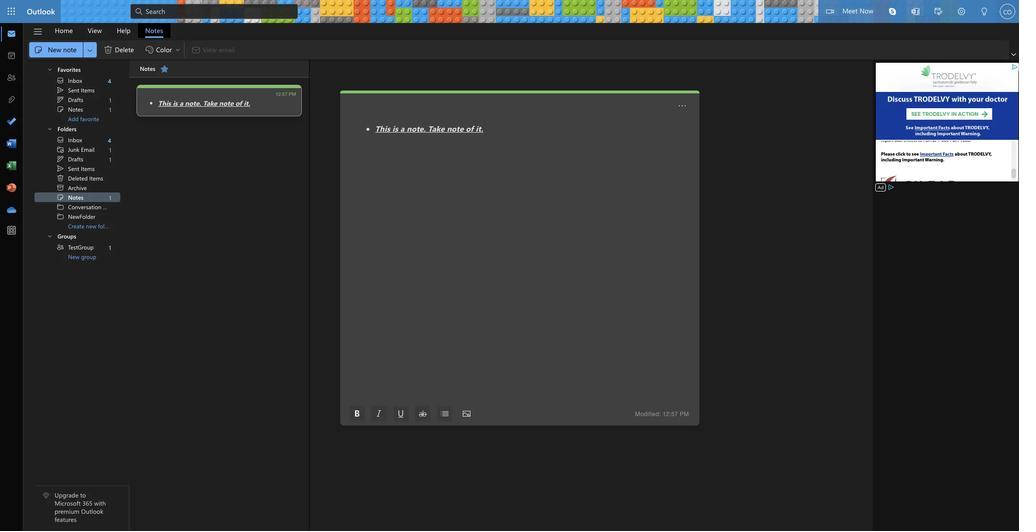 Task type: vqa. For each thing, say whether or not it's contained in the screenshot.


Task type: locate. For each thing, give the bounding box(es) containing it.
items up deleted
[[81, 165, 95, 173]]

items inside 'tree item'
[[81, 86, 95, 94]]

2 drafts from the top
[[68, 155, 83, 163]]

add favorite
[[68, 115, 99, 123]]

drafts for notes
[[68, 96, 83, 104]]

create new folder
[[68, 222, 113, 230]]

 drafts down  sent items
[[57, 96, 83, 104]]

0 vertical spatial  drafts
[[57, 96, 83, 104]]

1 for 11th 'tree item' from the top of the application containing outlook
[[109, 194, 111, 202]]

 down  sent items
[[57, 96, 64, 104]]

0 vertical spatial 4
[[108, 77, 111, 85]]

1 vertical spatial 
[[57, 136, 64, 144]]

1  drafts from the top
[[57, 96, 83, 104]]

1 horizontal spatial of
[[466, 124, 474, 134]]

group
[[81, 253, 96, 261]]

1 horizontal spatial 
[[103, 45, 113, 55]]

 conversation history  newfolder
[[57, 203, 121, 221]]

1 horizontal spatial note
[[219, 99, 234, 108]]

1 vertical spatial 
[[57, 213, 64, 221]]

 button inside groups tree item
[[38, 231, 57, 241]]

4
[[108, 77, 111, 85], [108, 136, 111, 144]]

new inside  new note
[[48, 45, 61, 54]]

0 vertical spatial of
[[235, 99, 242, 108]]

 notes for 11th 'tree item' from the bottom of the application containing outlook
[[57, 105, 83, 113]]

1 inbox from the top
[[68, 77, 82, 84]]

add favorite tree item
[[35, 114, 120, 124]]

1 tree from the top
[[35, 60, 120, 124]]

1 vertical spatial new
[[68, 253, 80, 261]]

sent up deleted
[[68, 165, 79, 173]]

0 horizontal spatial this
[[158, 99, 171, 108]]

this
[[158, 99, 171, 108], [375, 124, 390, 134]]

 left folders
[[47, 126, 53, 132]]

0 vertical spatial  notes
[[57, 105, 83, 113]]

1 horizontal spatial new
[[68, 253, 80, 261]]

 for  groups
[[47, 233, 53, 239]]

2 vertical spatial 
[[57, 194, 64, 201]]

tree
[[35, 60, 120, 124], [35, 135, 121, 231]]

1  from the top
[[57, 203, 64, 211]]

tree item
[[35, 76, 120, 85], [35, 85, 120, 95], [35, 95, 120, 105], [35, 105, 120, 114], [35, 135, 120, 145], [35, 145, 120, 154], [35, 154, 120, 164], [35, 164, 120, 174], [35, 174, 120, 183], [35, 183, 120, 193], [35, 193, 120, 202], [35, 202, 121, 212], [35, 212, 120, 221], [35, 243, 120, 252]]

0 horizontal spatial of
[[235, 99, 242, 108]]

tree item up archive
[[35, 174, 120, 183]]

modified : 12:57 pm
[[636, 411, 689, 418]]

 notes down archive
[[57, 194, 84, 201]]

0 vertical spatial outlook
[[27, 6, 55, 16]]

 inside 'tree item'
[[57, 86, 64, 94]]

0 vertical spatial drafts
[[68, 96, 83, 104]]


[[103, 45, 113, 55], [57, 175, 64, 182]]

 button inside favorites tree item
[[38, 64, 57, 75]]

take inside text box
[[428, 124, 445, 134]]

 down 
[[57, 155, 64, 163]]

0 vertical spatial inbox
[[68, 77, 82, 84]]


[[935, 8, 943, 15]]

0 horizontal spatial 
[[57, 175, 64, 182]]

modified
[[636, 411, 660, 418]]

sent inside 'tree item'
[[68, 86, 79, 94]]

 for 
[[57, 77, 64, 84]]


[[86, 46, 94, 54], [175, 47, 181, 53], [47, 67, 53, 72], [47, 126, 53, 132], [47, 233, 53, 239]]

1 vertical spatial 12:57
[[663, 411, 679, 418]]

0 vertical spatial it.
[[244, 99, 250, 108]]

1 horizontal spatial pm
[[680, 411, 689, 418]]

0 horizontal spatial is
[[173, 99, 178, 108]]

0 vertical spatial tree
[[35, 60, 120, 124]]

tree item up  junk email
[[35, 135, 120, 145]]

0 vertical spatial 
[[57, 77, 64, 84]]

2 inbox from the top
[[68, 136, 82, 144]]

drafts
[[68, 96, 83, 104], [68, 155, 83, 163]]


[[33, 27, 43, 37]]

 down view button at the top left
[[86, 46, 94, 54]]

 button
[[38, 64, 57, 75], [38, 123, 57, 134], [38, 231, 57, 241]]

outlook inside banner
[[27, 6, 55, 16]]

outlook inside "upgrade to microsoft 365 with premium outlook features"
[[81, 508, 103, 516]]

0 vertical spatial 
[[103, 45, 113, 55]]

0 horizontal spatial it.
[[244, 99, 250, 108]]

Editing note text field
[[364, 124, 676, 402]]

create new folder tree item
[[35, 221, 120, 231]]

tree item up create
[[35, 212, 120, 221]]

2  button from the top
[[38, 123, 57, 134]]

10 tree item from the top
[[35, 183, 120, 193]]

 for 
[[57, 155, 64, 163]]

notes down archive
[[68, 194, 84, 201]]

note inside 12:57 pm this is a note. take note of it.
[[219, 99, 234, 108]]

tree item down favorites tree item
[[35, 85, 120, 95]]


[[57, 146, 64, 153]]

 favorites
[[47, 65, 81, 73]]

newfolder
[[68, 213, 96, 221]]


[[912, 8, 920, 15]]

drafts down  junk email
[[68, 155, 83, 163]]

 down 
[[57, 165, 64, 173]]

0 vertical spatial new
[[48, 45, 61, 54]]

 inside the  groups
[[47, 233, 53, 239]]

 junk email
[[57, 146, 95, 153]]

 button for groups
[[38, 231, 57, 241]]

outlook
[[27, 6, 55, 16], [81, 508, 103, 516]]

note. inside 12:57 pm this is a note. take note of it.
[[185, 99, 201, 108]]

tab list containing home
[[47, 23, 170, 38]]


[[463, 410, 471, 418]]

1 sent from the top
[[68, 86, 79, 94]]

0 vertical spatial 
[[57, 96, 64, 104]]

color
[[156, 45, 172, 54]]


[[827, 8, 834, 15]]

4 down the edit group
[[108, 77, 111, 85]]

5 1 from the top
[[109, 194, 111, 202]]

1 drafts from the top
[[68, 96, 83, 104]]

edit note starting with this is a note. take note of it. main content
[[340, 91, 700, 426]]

1 vertical spatial  drafts
[[57, 155, 83, 163]]

tab list
[[47, 23, 170, 38]]

pm
[[289, 91, 296, 97], [680, 411, 689, 418]]

1 vertical spatial 
[[57, 155, 64, 163]]

 search field
[[130, 0, 298, 22]]

is
[[173, 99, 178, 108], [393, 124, 398, 134]]

12:57
[[276, 91, 288, 97], [663, 411, 679, 418]]

4 1 from the top
[[109, 156, 111, 163]]

tree item up  sent items
[[35, 76, 120, 85]]

 button
[[675, 98, 690, 114]]

tree item down deleted
[[35, 183, 120, 193]]

1 horizontal spatial a
[[401, 124, 405, 134]]

1  notes from the top
[[57, 105, 83, 113]]

 inside  sent items  deleted items  archive
[[57, 165, 64, 173]]

0 vertical spatial 12:57
[[276, 91, 288, 97]]

1  from the top
[[57, 77, 64, 84]]

 testgroup
[[57, 244, 94, 251]]


[[145, 45, 154, 55]]

application containing outlook
[[0, 0, 1020, 532]]

0 horizontal spatial 12:57
[[276, 91, 288, 97]]

0 horizontal spatial new
[[48, 45, 61, 54]]

 up  folders
[[57, 105, 64, 113]]

1 vertical spatial 4
[[108, 136, 111, 144]]

 button inside folders tree item
[[38, 123, 57, 134]]

0 vertical spatial is
[[173, 99, 178, 108]]

1
[[109, 96, 111, 104], [109, 106, 111, 113], [109, 146, 111, 154], [109, 156, 111, 163], [109, 194, 111, 202], [109, 244, 111, 251]]

 down  button
[[34, 45, 43, 55]]

1 vertical spatial inbox
[[68, 136, 82, 144]]

 up 
[[57, 136, 64, 144]]

notes up 
[[145, 26, 163, 35]]

 button up 
[[38, 231, 57, 241]]

tree item down  sent items
[[35, 95, 120, 105]]

 button
[[28, 23, 47, 40]]

0 vertical spatial this
[[158, 99, 171, 108]]

pm inside 12:57 pm this is a note. take note of it.
[[289, 91, 296, 97]]

1 vertical spatial note.
[[407, 124, 426, 134]]

new inside tree item
[[68, 253, 80, 261]]

2  from the top
[[57, 136, 64, 144]]

new down 'home' button
[[48, 45, 61, 54]]

create
[[68, 222, 84, 230]]

1  from the top
[[57, 96, 64, 104]]

this inside 12:57 pm this is a note. take note of it.
[[158, 99, 171, 108]]

1 vertical spatial drafts
[[68, 155, 83, 163]]

2 4 from the top
[[108, 136, 111, 144]]

 left groups
[[47, 233, 53, 239]]

is inside text box
[[393, 124, 398, 134]]

 notes up the add
[[57, 105, 83, 113]]

0 horizontal spatial pm
[[289, 91, 296, 97]]

tree item containing 
[[35, 174, 120, 183]]

items down favorites tree item
[[81, 86, 95, 94]]

1 vertical spatial it.
[[476, 124, 484, 134]]

4 for junk email
[[108, 136, 111, 144]]

1 vertical spatial is
[[393, 124, 398, 134]]

tree item up the new group
[[35, 243, 120, 252]]

1 for 'tree item' containing 
[[109, 244, 111, 251]]

1 vertical spatial outlook
[[81, 508, 103, 516]]

inbox up  sent items
[[68, 77, 82, 84]]

2  from the top
[[57, 155, 64, 163]]

sent inside  sent items  deleted items  archive
[[68, 165, 79, 173]]

 for  sent items  deleted items  archive
[[57, 165, 64, 173]]

0 vertical spatial  inbox
[[57, 77, 82, 84]]

2 vertical spatial note
[[447, 124, 464, 134]]

it. inside 12:57 pm this is a note. take note of it.
[[244, 99, 250, 108]]

drafts down  sent items
[[68, 96, 83, 104]]

this inside text box
[[375, 124, 390, 134]]

 drafts for sent items
[[57, 155, 83, 163]]

tree containing 
[[35, 135, 121, 231]]

2  notes from the top
[[57, 194, 84, 201]]

0 vertical spatial note
[[63, 45, 77, 54]]

outlook banner
[[0, 0, 1020, 24]]

outlook down to
[[81, 508, 103, 516]]

tree item up the newfolder
[[35, 202, 121, 212]]

2  from the top
[[57, 165, 64, 173]]

drafts for sent items
[[68, 155, 83, 163]]

 left favorites
[[47, 67, 53, 72]]


[[981, 8, 989, 15]]

1 vertical spatial  button
[[38, 123, 57, 134]]

 button
[[974, 0, 997, 24]]

0 vertical spatial sent
[[68, 86, 79, 94]]

premium features image
[[43, 493, 49, 500]]

1  button from the top
[[38, 64, 57, 75]]

0 horizontal spatial outlook
[[27, 6, 55, 16]]

2 horizontal spatial note
[[447, 124, 464, 134]]

2 tree from the top
[[35, 135, 121, 231]]

new group tree item
[[35, 252, 120, 262]]

9 tree item from the top
[[35, 174, 120, 183]]

tree item containing 
[[35, 183, 120, 193]]

 drafts down junk
[[57, 155, 83, 163]]

0 vertical spatial items
[[81, 86, 95, 94]]

 drafts for notes
[[57, 96, 83, 104]]

1 4 from the top
[[108, 77, 111, 85]]

 down ''
[[57, 194, 64, 201]]

12:57 pm this is a note. take note of it.
[[158, 91, 296, 108]]

 groups
[[47, 232, 76, 240]]

 for  folders
[[47, 126, 53, 132]]

 button left folders
[[38, 123, 57, 134]]

archive
[[68, 184, 87, 192]]

1 vertical spatial take
[[428, 124, 445, 134]]

1 for 'tree item' containing 
[[109, 146, 111, 154]]

a
[[180, 99, 183, 108], [401, 124, 405, 134]]

inbox for junk email
[[68, 136, 82, 144]]

2 vertical spatial  button
[[38, 231, 57, 241]]

0 horizontal spatial note
[[63, 45, 77, 54]]

0 vertical spatial 
[[57, 86, 64, 94]]

6 1 from the top
[[109, 244, 111, 251]]

new down  testgroup
[[68, 253, 80, 261]]

3  button from the top
[[38, 231, 57, 241]]

 up ''
[[57, 175, 64, 182]]


[[57, 203, 64, 211], [57, 213, 64, 221]]

 down ''
[[57, 203, 64, 211]]

2  drafts from the top
[[57, 155, 83, 163]]

application
[[0, 0, 1020, 532]]

history
[[103, 203, 121, 211]]

upgrade
[[55, 492, 79, 500]]

1 vertical spatial pm
[[680, 411, 689, 418]]

 inside  folders
[[47, 126, 53, 132]]

1 vertical spatial 
[[57, 175, 64, 182]]

styles toolbar toolbar
[[346, 407, 478, 422]]

2 1 from the top
[[109, 106, 111, 113]]

inbox up  junk email
[[68, 136, 82, 144]]

1 horizontal spatial is
[[393, 124, 398, 134]]

0 vertical spatial 
[[57, 203, 64, 211]]

0 vertical spatial 
[[34, 45, 43, 55]]

notes left  button
[[140, 65, 155, 72]]

 inside dropdown button
[[86, 46, 94, 54]]

1 vertical spatial a
[[401, 124, 405, 134]]

1 vertical spatial items
[[81, 165, 95, 173]]

folders tree item
[[35, 123, 120, 135]]

4 down folders tree item
[[108, 136, 111, 144]]

1 vertical spatial sent
[[68, 165, 79, 173]]

sent down favorites tree item
[[68, 86, 79, 94]]

 button
[[415, 407, 431, 422]]

3 1 from the top
[[109, 146, 111, 154]]

1 vertical spatial of
[[466, 124, 474, 134]]

0 horizontal spatial a
[[180, 99, 183, 108]]

open note starting with: this is a note. take note of it. last edited: 12:57 pm. tree item
[[137, 85, 302, 116]]

tree item down  junk email
[[35, 154, 120, 164]]

email
[[81, 146, 95, 153]]

2 vertical spatial items
[[89, 175, 103, 182]]

1 vertical spatial  inbox
[[57, 136, 82, 144]]

 right color in the top of the page
[[175, 47, 181, 53]]

 down  favorites
[[57, 77, 64, 84]]

tree item up deleted
[[35, 164, 120, 174]]

0 vertical spatial  button
[[38, 64, 57, 75]]

 inbox up junk
[[57, 136, 82, 144]]

new group
[[68, 253, 96, 261]]

 button
[[928, 0, 951, 24]]

2  inbox from the top
[[57, 136, 82, 144]]

1 vertical spatial this
[[375, 124, 390, 134]]

1 for 12th 'tree item' from the bottom of the application containing outlook
[[109, 96, 111, 104]]

6 tree item from the top
[[35, 145, 120, 154]]

 button
[[371, 407, 387, 422]]

 for 
[[57, 96, 64, 104]]

 notes for 11th 'tree item' from the top of the application containing outlook
[[57, 194, 84, 201]]

now
[[860, 6, 874, 15]]

 inside  favorites
[[47, 67, 53, 72]]

1 horizontal spatial note.
[[407, 124, 426, 134]]

sent
[[68, 86, 79, 94], [68, 165, 79, 173]]

items right deleted
[[89, 175, 103, 182]]

tree item down folders tree item
[[35, 145, 120, 154]]

favorite
[[80, 115, 99, 123]]

 drafts
[[57, 96, 83, 104], [57, 155, 83, 163]]

0 vertical spatial note.
[[185, 99, 201, 108]]

0 vertical spatial take
[[203, 99, 217, 108]]

Search for email, meetings, files and more. field
[[145, 6, 292, 16]]

1 horizontal spatial outlook
[[81, 508, 103, 516]]

0 vertical spatial a
[[180, 99, 183, 108]]

 down  favorites
[[57, 86, 64, 94]]

1 horizontal spatial this
[[375, 124, 390, 134]]

mail image
[[7, 29, 16, 39]]

0 horizontal spatial take
[[203, 99, 217, 108]]

take
[[203, 99, 217, 108], [428, 124, 445, 134]]

2 sent from the top
[[68, 165, 79, 173]]

tree item down archive
[[35, 193, 120, 202]]

home
[[55, 26, 73, 35]]

1 horizontal spatial it.
[[476, 124, 484, 134]]

add
[[68, 115, 79, 123]]

1 vertical spatial tree
[[35, 135, 121, 231]]

1 vertical spatial 
[[57, 105, 64, 113]]

 inbox down favorites
[[57, 77, 82, 84]]

 for 11th 'tree item' from the top of the application containing outlook
[[57, 194, 64, 201]]

people image
[[7, 73, 16, 83]]

1  inbox from the top
[[57, 77, 82, 84]]

sent for  sent items  deleted items  archive
[[68, 165, 79, 173]]

of inside 12:57 pm this is a note. take note of it.
[[235, 99, 242, 108]]

tree item up the add
[[35, 105, 120, 114]]

 up the  groups
[[57, 213, 64, 221]]

outlook up  at the top left
[[27, 6, 55, 16]]

1 horizontal spatial 12:57
[[663, 411, 679, 418]]

it.
[[244, 99, 250, 108], [476, 124, 484, 134]]

1 vertical spatial 
[[57, 165, 64, 173]]

0 vertical spatial pm
[[289, 91, 296, 97]]

note
[[63, 45, 77, 54], [219, 99, 234, 108], [447, 124, 464, 134]]

notes 
[[140, 64, 169, 74]]

0 horizontal spatial note.
[[185, 99, 201, 108]]

1 horizontal spatial take
[[428, 124, 445, 134]]

1  from the top
[[57, 86, 64, 94]]

14 tree item from the top
[[35, 243, 120, 252]]


[[34, 45, 43, 55], [57, 105, 64, 113], [57, 194, 64, 201]]

1 vertical spatial  notes
[[57, 194, 84, 201]]

1 1 from the top
[[109, 96, 111, 104]]

 left delete
[[103, 45, 113, 55]]

1 vertical spatial note
[[219, 99, 234, 108]]

 button down  new note
[[38, 64, 57, 75]]



Task type: describe. For each thing, give the bounding box(es) containing it.
items for  sent items
[[81, 86, 95, 94]]

calendar image
[[7, 51, 16, 61]]

items for  sent items  deleted items  archive
[[81, 165, 95, 173]]

notes inside button
[[145, 26, 163, 35]]

2 tree item from the top
[[35, 85, 120, 95]]

 heading
[[140, 60, 172, 78]]

outlook link
[[27, 0, 55, 23]]

of inside text box
[[466, 124, 474, 134]]

folder
[[98, 222, 113, 230]]

 button
[[437, 407, 453, 422]]

groups
[[58, 232, 76, 240]]

 button for folders
[[38, 123, 57, 134]]

 folders
[[47, 125, 77, 133]]

favorites
[[58, 65, 81, 73]]

excel image
[[7, 162, 16, 171]]

11 tree item from the top
[[35, 193, 120, 202]]

8 tree item from the top
[[35, 164, 120, 174]]

tree item containing 
[[35, 145, 120, 154]]

to do image
[[7, 117, 16, 127]]

to
[[80, 492, 86, 500]]

junk
[[68, 146, 80, 153]]

is inside 12:57 pm this is a note. take note of it.
[[173, 99, 178, 108]]

 delete
[[103, 45, 134, 55]]

conversation
[[68, 203, 101, 211]]

meet now
[[843, 6, 874, 15]]


[[57, 184, 64, 192]]

5 tree item from the top
[[35, 135, 120, 145]]

 button
[[459, 407, 475, 422]]


[[679, 102, 687, 110]]


[[397, 410, 405, 418]]

1 for eighth 'tree item' from the bottom of the application containing outlook
[[109, 156, 111, 163]]

 inside  sent items  deleted items  archive
[[57, 175, 64, 182]]

 inside  new note
[[34, 45, 43, 55]]

a inside this is a note. take note of it. text box
[[401, 124, 405, 134]]

deleted
[[68, 175, 88, 182]]

tab list inside application
[[47, 23, 170, 38]]

 button
[[1010, 50, 1019, 59]]

help button
[[110, 23, 138, 38]]


[[134, 7, 144, 16]]


[[1012, 52, 1017, 57]]

with
[[94, 500, 106, 508]]

3 tree item from the top
[[35, 95, 120, 105]]

features
[[55, 516, 77, 524]]

it. inside this is a note. take note of it. text box
[[476, 124, 484, 134]]

note inside text box
[[447, 124, 464, 134]]

tree item containing 
[[35, 243, 120, 252]]

upgrade to microsoft 365 with premium outlook features
[[55, 492, 106, 524]]

view button
[[81, 23, 109, 38]]

groups tree item
[[35, 231, 120, 243]]

notes inside notes 
[[140, 65, 155, 72]]

help
[[117, 26, 131, 35]]

 for  favorites
[[47, 67, 53, 72]]

microsoft
[[55, 500, 81, 508]]

files image
[[7, 95, 16, 105]]

 button
[[157, 61, 172, 77]]

12:57 inside edit note starting with this is a note. take note of it. main content
[[663, 411, 679, 418]]

 inside  color 
[[175, 47, 181, 53]]

view
[[88, 26, 102, 35]]

365
[[82, 500, 93, 508]]

4 tree item from the top
[[35, 105, 120, 114]]

13 tree item from the top
[[35, 212, 120, 221]]

 button
[[951, 0, 974, 24]]

meet
[[843, 6, 858, 15]]

notes up add favorite tree item
[[68, 105, 83, 113]]

 inbox for junk email
[[57, 136, 82, 144]]

note. inside text box
[[407, 124, 426, 134]]

12 tree item from the top
[[35, 202, 121, 212]]


[[419, 410, 427, 418]]

new
[[86, 222, 96, 230]]

note inside  new note
[[63, 45, 77, 54]]

:
[[660, 411, 661, 418]]

word image
[[7, 140, 16, 149]]

 button
[[393, 407, 409, 422]]

inbox for sent items
[[68, 77, 82, 84]]

2  from the top
[[57, 213, 64, 221]]

notes button
[[138, 23, 170, 38]]

delete
[[115, 45, 134, 54]]


[[160, 64, 169, 74]]


[[375, 410, 383, 418]]

sent for  sent items
[[68, 86, 79, 94]]

 sent items  deleted items  archive
[[57, 165, 103, 192]]

more apps image
[[7, 226, 16, 236]]

 button
[[83, 42, 97, 58]]

12:57 inside 12:57 pm this is a note. take note of it.
[[276, 91, 288, 97]]

left-rail-appbar navigation
[[2, 23, 21, 221]]

 inbox for sent items
[[57, 77, 82, 84]]

favorites tree item
[[35, 64, 120, 76]]

 sent items
[[57, 86, 95, 94]]

4 for sent items
[[108, 77, 111, 85]]

co image
[[1001, 4, 1016, 19]]

testgroup
[[68, 244, 94, 251]]

 for 
[[86, 46, 94, 54]]

 color 
[[145, 45, 181, 55]]

home button
[[48, 23, 80, 38]]

 button
[[882, 0, 905, 23]]

 for 11th 'tree item' from the bottom of the application containing outlook
[[57, 105, 64, 113]]

tree containing favorites
[[35, 60, 120, 124]]

onedrive image
[[7, 206, 16, 215]]

premium
[[55, 508, 79, 516]]

take inside 12:57 pm this is a note. take note of it.
[[203, 99, 217, 108]]

 inside  delete
[[103, 45, 113, 55]]

7 tree item from the top
[[35, 154, 120, 164]]


[[57, 244, 64, 251]]

edit group
[[29, 40, 182, 59]]

ad
[[878, 184, 884, 191]]

 button
[[349, 407, 365, 422]]

 button for favorites
[[38, 64, 57, 75]]

1 tree item from the top
[[35, 76, 120, 85]]

 for  sent items
[[57, 86, 64, 94]]

 for 
[[57, 136, 64, 144]]

1 for 11th 'tree item' from the bottom of the application containing outlook
[[109, 106, 111, 113]]

powerpoint image
[[7, 184, 16, 193]]


[[441, 410, 449, 418]]

a inside 12:57 pm this is a note. take note of it.
[[180, 99, 183, 108]]

 button
[[905, 0, 928, 24]]


[[353, 410, 361, 418]]


[[958, 8, 966, 15]]

folders
[[58, 125, 77, 133]]

pm inside edit note starting with this is a note. take note of it. main content
[[680, 411, 689, 418]]

 new note
[[34, 45, 77, 55]]

set your advertising preferences image
[[888, 184, 896, 191]]

this is a note. take note of it.
[[375, 124, 484, 134]]


[[889, 8, 897, 15]]



